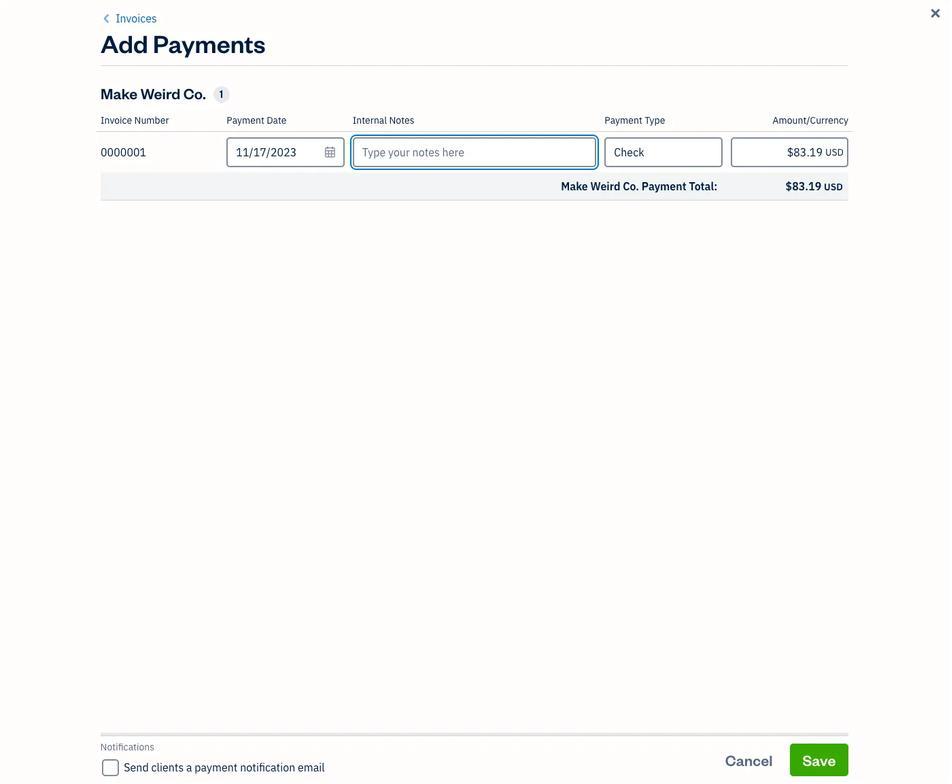 Task type: locate. For each thing, give the bounding box(es) containing it.
new invoice
[[819, 58, 901, 77]]

usd up $83.19 usd
[[826, 146, 844, 158]]

make up invoice number
[[101, 84, 138, 103]]

1 vertical spatial co.
[[623, 180, 639, 193]]

1 vertical spatial 1
[[226, 767, 233, 781]]

1 down payments
[[220, 88, 223, 101]]

0 vertical spatial weird
[[141, 84, 181, 103]]

1
[[220, 88, 223, 101], [226, 767, 233, 781]]

notification
[[241, 761, 296, 775]]

usd right $83.19
[[824, 181, 843, 193]]

0 horizontal spatial invoices
[[116, 12, 157, 25]]

make down notes
[[389, 140, 439, 166]]

co. down add payments
[[183, 84, 206, 103]]

co.
[[183, 84, 206, 103], [623, 180, 639, 193]]

per
[[810, 767, 826, 781]]

payment
[[227, 114, 264, 127], [605, 114, 643, 127], [642, 180, 687, 193]]

payment down the payment type text field
[[642, 180, 687, 193]]

1 horizontal spatial invoice
[[600, 140, 665, 166]]

make
[[101, 84, 138, 103], [389, 140, 439, 166], [561, 180, 588, 193]]

notifications
[[101, 741, 155, 754]]

dashboard image
[[31, 59, 146, 70]]

2 horizontal spatial invoice
[[852, 58, 901, 77]]

1 vertical spatial weird
[[591, 180, 621, 193]]

usd
[[826, 146, 844, 158], [824, 181, 843, 193]]

payment left date
[[227, 114, 264, 127]]

usd inside $83.19 usd
[[824, 181, 843, 193]]

$83.19
[[786, 180, 822, 193]]

0 vertical spatial invoices
[[116, 12, 157, 25]]

items per page:
[[778, 767, 856, 781]]

weird for make weird co.
[[141, 84, 181, 103]]

1 vertical spatial invoice
[[101, 114, 132, 127]]

items
[[778, 767, 807, 781]]

0 vertical spatial make
[[101, 84, 138, 103]]

invoice down the "payment type"
[[600, 140, 665, 166]]

invoice
[[852, 58, 901, 77], [101, 114, 132, 127], [600, 140, 665, 166]]

payment
[[195, 761, 238, 775]]

chevronleft image
[[101, 10, 113, 27]]

make for make weird co. payment total:
[[561, 180, 588, 193]]

0 vertical spatial 1
[[220, 88, 223, 101]]

co. down the payment type text field
[[623, 180, 639, 193]]

make down payable
[[561, 180, 588, 193]]

1 horizontal spatial co.
[[623, 180, 639, 193]]

0 horizontal spatial make
[[101, 84, 138, 103]]

grand total :
[[786, 724, 845, 738]]

clients
[[152, 761, 184, 775]]

payment for payment date
[[227, 114, 264, 127]]

invoice up invoices icon on the top of the page
[[101, 114, 132, 127]]

0 horizontal spatial 1
[[220, 88, 223, 101]]

grand
[[786, 724, 815, 738]]

1 vertical spatial usd
[[824, 181, 843, 193]]

0 horizontal spatial invoice
[[101, 114, 132, 127]]

most
[[476, 140, 521, 166]]

weird up number
[[141, 84, 181, 103]]

cancel
[[726, 751, 773, 770]]

a
[[187, 761, 192, 775]]

cancel button
[[714, 744, 786, 776]]

make the most payable invoice ever
[[389, 140, 710, 166]]

internal
[[353, 114, 387, 127]]

payment left type
[[605, 114, 643, 127]]

0 vertical spatial co.
[[183, 84, 206, 103]]

of
[[211, 767, 221, 781]]

payable
[[525, 140, 597, 166]]

1 horizontal spatial make
[[389, 140, 439, 166]]

close image
[[929, 5, 943, 22]]

weird down payable
[[591, 180, 621, 193]]

1 horizontal spatial invoices
[[186, 51, 279, 83]]

1 vertical spatial make
[[389, 140, 439, 166]]

invoices up 'add'
[[116, 12, 157, 25]]

invoices
[[116, 12, 157, 25], [186, 51, 279, 83]]

2 horizontal spatial make
[[561, 180, 588, 193]]

payment type
[[605, 114, 665, 127]]

0 vertical spatial invoice
[[852, 58, 901, 77]]

0 horizontal spatial weird
[[141, 84, 181, 103]]

2 vertical spatial make
[[561, 180, 588, 193]]

1 horizontal spatial 1
[[226, 767, 233, 781]]

1 right of
[[226, 767, 233, 781]]

1 horizontal spatial weird
[[591, 180, 621, 193]]

$83.19 usd
[[786, 180, 843, 193]]

invoices up payment date
[[186, 51, 279, 83]]

Date in MM/DD/YYYY format text field
[[227, 137, 345, 167]]

accept credit cards image
[[526, 178, 573, 225]]

1–1
[[186, 767, 206, 781]]

weird
[[141, 84, 181, 103], [591, 180, 621, 193]]

0 horizontal spatial co.
[[183, 84, 206, 103]]

invoice right new
[[852, 58, 901, 77]]



Task type: describe. For each thing, give the bounding box(es) containing it.
co. for make weird co.
[[183, 84, 206, 103]]

amount/currency
[[773, 114, 849, 127]]

payment for payment type
[[605, 114, 643, 127]]

make weird co.
[[101, 84, 206, 103]]

payment date
[[227, 114, 287, 127]]

1–1 of 1
[[186, 767, 233, 781]]

the
[[443, 140, 472, 166]]

internal notes
[[353, 114, 415, 127]]

invoice inside new invoice link
[[852, 58, 901, 77]]

send
[[124, 761, 149, 775]]

ever
[[669, 140, 710, 166]]

Amount (USD) text field
[[731, 137, 849, 167]]

add
[[101, 27, 148, 59]]

Type your notes here text field
[[353, 137, 597, 167]]

:
[[842, 724, 845, 738]]

send clients a payment notification email
[[124, 761, 325, 775]]

main element
[[0, 0, 184, 784]]

co. for make weird co. payment total:
[[623, 180, 639, 193]]

invoices inside button
[[116, 12, 157, 25]]

new
[[819, 58, 849, 77]]

notes
[[389, 114, 415, 127]]

add payments
[[101, 27, 266, 59]]

invoice number
[[101, 114, 169, 127]]

date
[[267, 114, 287, 127]]

2 vertical spatial invoice
[[600, 140, 665, 166]]

invoice like a pro image
[[291, 178, 339, 225]]

email
[[298, 761, 325, 775]]

total:
[[689, 180, 718, 193]]

payments
[[153, 27, 266, 59]]

save button
[[791, 744, 849, 776]]

clients image
[[31, 85, 146, 96]]

estimates image
[[31, 111, 146, 122]]

page:
[[829, 767, 856, 781]]

0 vertical spatial usd
[[826, 146, 844, 158]]

new invoice link
[[807, 51, 913, 84]]

number
[[134, 114, 169, 127]]

weird for make weird co. payment total:
[[591, 180, 621, 193]]

make for make weird co.
[[101, 84, 138, 103]]

0000001
[[101, 146, 146, 159]]

invoices image
[[127, 137, 139, 148]]

Payment Type text field
[[606, 139, 721, 166]]

send payment reminders image
[[760, 178, 808, 225]]

1 vertical spatial invoices
[[186, 51, 279, 83]]

make for make the most payable invoice ever
[[389, 140, 439, 166]]

total
[[818, 724, 842, 738]]

save
[[803, 751, 837, 770]]

invoices button
[[101, 10, 157, 27]]

make weird co. payment total:
[[561, 180, 718, 193]]

type
[[645, 114, 665, 127]]



Task type: vqa. For each thing, say whether or not it's contained in the screenshot.
the right 'with'
no



